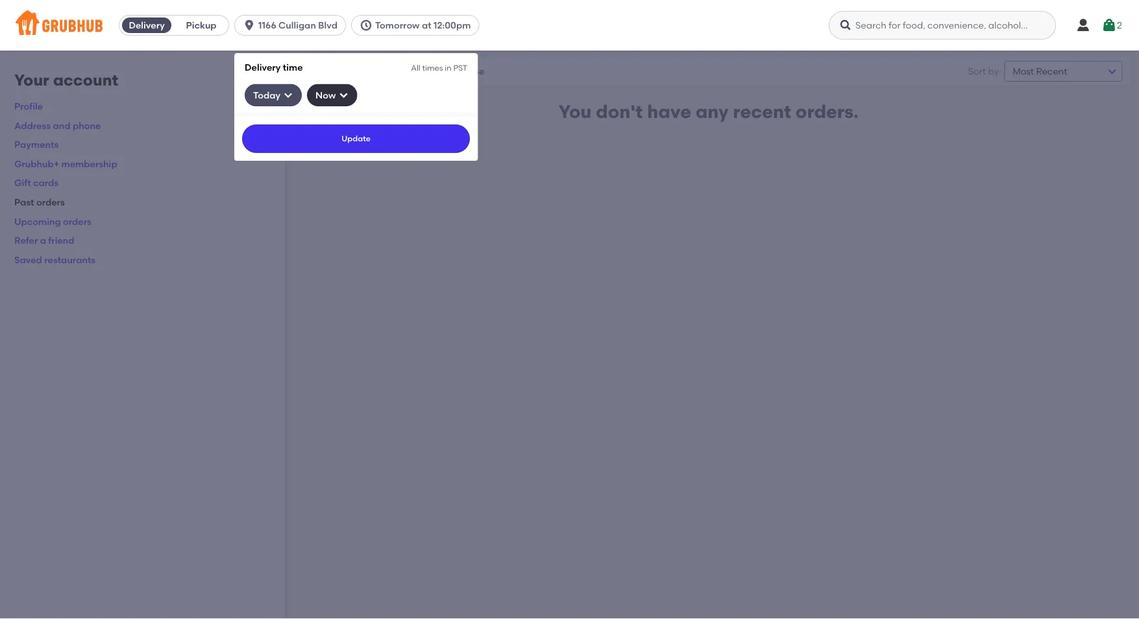 Task type: locate. For each thing, give the bounding box(es) containing it.
2
[[1117, 20, 1122, 31]]

delivery up today
[[245, 62, 281, 73]]

svg image
[[243, 19, 256, 32], [360, 19, 373, 32], [839, 19, 852, 32], [283, 90, 293, 100], [338, 90, 349, 100]]

address
[[14, 120, 51, 131]]

upcoming orders link
[[14, 216, 91, 227]]

and
[[53, 120, 70, 131]]

orders up upcoming orders
[[36, 197, 65, 208]]

restaurants button
[[347, 61, 422, 81]]

1 horizontal spatial svg image
[[1102, 18, 1117, 33]]

tomorrow
[[375, 20, 420, 31]]

0 horizontal spatial svg image
[[422, 64, 438, 79]]

all
[[411, 63, 420, 72]]

delivery left pickup
[[129, 20, 165, 31]]

now
[[315, 90, 336, 101]]

orders.
[[796, 101, 859, 123]]

1 horizontal spatial delivery
[[245, 62, 281, 73]]

main navigation navigation
[[0, 0, 1139, 620]]

update
[[342, 134, 371, 143]]

delivery inside button
[[129, 20, 165, 31]]

you don't have any recent orders.
[[559, 101, 859, 123]]

time
[[283, 62, 303, 73]]

restaurants
[[358, 65, 411, 76]]

orders up friend
[[63, 216, 91, 227]]

0 vertical spatial orders
[[36, 197, 65, 208]]

restaurants
[[44, 254, 96, 265]]

0 vertical spatial delivery
[[129, 20, 165, 31]]

account
[[53, 71, 118, 90]]

any
[[696, 101, 729, 123]]

0 horizontal spatial delivery
[[129, 20, 165, 31]]

1 vertical spatial orders
[[63, 216, 91, 227]]

0 vertical spatial svg image
[[1102, 18, 1117, 33]]

tomorrow at 12:00pm button
[[351, 15, 484, 36]]

culligan
[[279, 20, 316, 31]]

gift
[[14, 178, 31, 189]]

times
[[422, 63, 443, 72]]

orders for upcoming orders
[[63, 216, 91, 227]]

2 button
[[1102, 14, 1122, 37]]

sort by:
[[968, 66, 1001, 77]]

your
[[14, 71, 49, 90]]

1166 culligan blvd button
[[234, 15, 351, 36]]

svg image
[[1102, 18, 1117, 33], [422, 64, 438, 79]]

payments link
[[14, 139, 59, 150]]

grubhub+ membership
[[14, 158, 117, 169]]

1 vertical spatial delivery
[[245, 62, 281, 73]]

sort
[[968, 66, 986, 77]]

a
[[40, 235, 46, 246]]

blvd
[[318, 20, 338, 31]]

tomorrow at 12:00pm
[[375, 20, 471, 31]]

have
[[647, 101, 691, 123]]

past orders link
[[14, 197, 65, 208]]

friend
[[48, 235, 74, 246]]

all times in pst
[[411, 63, 467, 72]]

svg image inside 1166 culligan blvd button
[[243, 19, 256, 32]]

delivery
[[129, 20, 165, 31], [245, 62, 281, 73]]

orders
[[36, 197, 65, 208], [63, 216, 91, 227]]

delivery time
[[245, 62, 303, 73]]



Task type: vqa. For each thing, say whether or not it's contained in the screenshot.
by:
yes



Task type: describe. For each thing, give the bounding box(es) containing it.
profile link
[[14, 101, 43, 112]]

12:00pm
[[434, 20, 471, 31]]

by:
[[988, 66, 1001, 77]]

orders
[[304, 66, 335, 77]]

gift cards
[[14, 178, 59, 189]]

orders for past orders
[[36, 197, 65, 208]]

upcoming orders
[[14, 216, 91, 227]]

address and phone link
[[14, 120, 101, 131]]

1 vertical spatial svg image
[[422, 64, 438, 79]]

recent
[[733, 101, 791, 123]]

at
[[422, 20, 431, 31]]

1166 culligan blvd
[[258, 20, 338, 31]]

address and phone
[[14, 120, 101, 131]]

svg image inside tomorrow at 12:00pm button
[[360, 19, 373, 32]]

delivery button
[[120, 15, 174, 36]]

delivery for delivery time
[[245, 62, 281, 73]]

past
[[14, 197, 34, 208]]

saved
[[14, 254, 42, 265]]

pickup button
[[174, 15, 229, 36]]

refer a friend link
[[14, 235, 74, 246]]

upcoming
[[14, 216, 61, 227]]

membership
[[61, 158, 117, 169]]

in
[[445, 63, 451, 72]]

gift cards link
[[14, 178, 59, 189]]

grubhub+
[[14, 158, 59, 169]]

saved restaurants
[[14, 254, 96, 265]]

refer a friend
[[14, 235, 74, 246]]

delivery for delivery
[[129, 20, 165, 31]]

refer
[[14, 235, 38, 246]]

saved restaurants link
[[14, 254, 96, 265]]

you
[[559, 101, 592, 123]]

orders button
[[293, 62, 347, 80]]

payments
[[14, 139, 59, 150]]

don't
[[596, 101, 643, 123]]

pickup
[[186, 20, 217, 31]]

today
[[253, 90, 280, 101]]

past orders
[[14, 197, 65, 208]]

profile
[[14, 101, 43, 112]]

cards
[[33, 178, 59, 189]]

pst
[[453, 63, 467, 72]]

svg image inside 2 button
[[1102, 18, 1117, 33]]

phone
[[73, 120, 101, 131]]

grubhub+ membership link
[[14, 158, 117, 169]]

update button
[[242, 125, 470, 153]]

1166
[[258, 20, 276, 31]]

your account
[[14, 71, 118, 90]]



